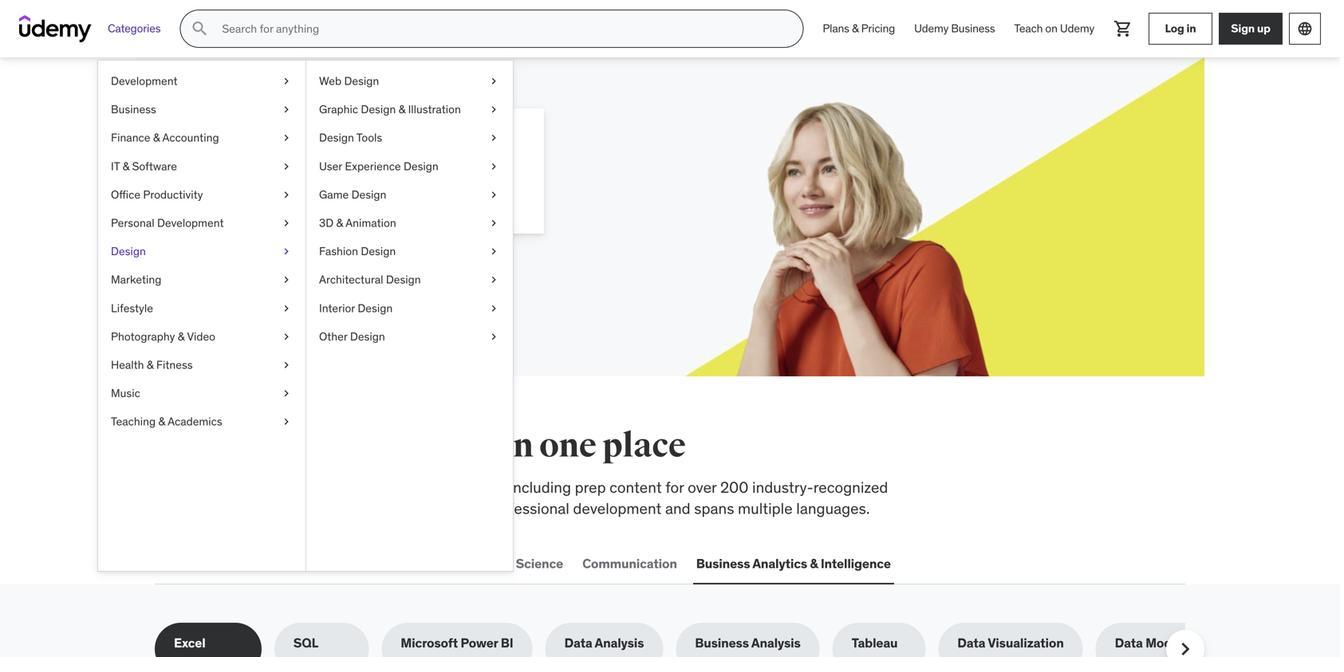 Task type: vqa. For each thing, say whether or not it's contained in the screenshot.
xsmall image associated with Finance & Accounting
yes



Task type: describe. For each thing, give the bounding box(es) containing it.
development link
[[98, 67, 306, 95]]

development
[[573, 499, 662, 518]]

visualization
[[988, 635, 1064, 652]]

& down web design link
[[399, 102, 405, 117]]

xsmall image for design
[[280, 244, 293, 259]]

finance
[[111, 131, 150, 145]]

plans & pricing link
[[813, 10, 905, 48]]

shopping cart with 0 items image
[[1114, 19, 1133, 38]]

topics,
[[461, 478, 506, 497]]

skills
[[212, 127, 284, 160]]

plans
[[823, 21, 850, 36]]

modeling
[[1146, 635, 1202, 652]]

covering critical workplace skills to technical topics, including prep content for over 200 industry-recognized certifications, our catalog supports well-rounded professional development and spans multiple languages.
[[155, 478, 888, 518]]

it for it certifications
[[286, 556, 297, 572]]

other
[[319, 329, 347, 344]]

& for plans & pricing
[[852, 21, 859, 36]]

sql
[[293, 635, 318, 652]]

data visualization
[[958, 635, 1064, 652]]

workplace
[[268, 478, 338, 497]]

certifications,
[[155, 499, 247, 518]]

business for business analysis
[[695, 635, 749, 652]]

critical
[[219, 478, 264, 497]]

data science
[[485, 556, 563, 572]]

design for architectural
[[386, 273, 421, 287]]

teach
[[1014, 21, 1043, 36]]

xsmall image for graphic design & illustration
[[487, 102, 500, 117]]

xsmall image for design tools
[[487, 130, 500, 146]]

& inside 'button'
[[810, 556, 818, 572]]

finance & accounting
[[111, 131, 219, 145]]

communication button
[[579, 545, 680, 583]]

it for it & software
[[111, 159, 120, 173]]

excel
[[174, 635, 206, 652]]

next image
[[1173, 637, 1198, 657]]

& for finance & accounting
[[153, 131, 160, 145]]

certifications
[[300, 556, 381, 572]]

with
[[339, 166, 364, 183]]

user
[[319, 159, 342, 173]]

design inside design tools link
[[319, 131, 354, 145]]

and
[[665, 499, 691, 518]]

submit search image
[[190, 19, 209, 38]]

illustration
[[408, 102, 461, 117]]

catalog
[[276, 499, 326, 518]]

xsmall image for marketing
[[280, 272, 293, 288]]

all
[[155, 425, 202, 467]]

categories
[[108, 21, 161, 36]]

xsmall image for interior design
[[487, 301, 500, 316]]

skills for your future expand your potential with a course. starting at just $12.99 through dec 15.
[[212, 127, 505, 201]]

office productivity link
[[98, 181, 306, 209]]

lifestyle link
[[98, 294, 306, 323]]

teaching & academics
[[111, 415, 222, 429]]

it certifications
[[286, 556, 381, 572]]

development for web
[[188, 556, 267, 572]]

data for data science
[[485, 556, 513, 572]]

xsmall image for user experience design
[[487, 159, 500, 174]]

0 vertical spatial skills
[[264, 425, 350, 467]]

xsmall image for teaching & academics
[[280, 414, 293, 430]]

architectural
[[319, 273, 383, 287]]

0 vertical spatial development
[[111, 74, 178, 88]]

health & fitness
[[111, 358, 193, 372]]

skills inside covering critical workplace skills to technical topics, including prep content for over 200 industry-recognized certifications, our catalog supports well-rounded professional development and spans multiple languages.
[[341, 478, 375, 497]]

xsmall image for personal development
[[280, 215, 293, 231]]

multiple
[[738, 499, 793, 518]]

data analysis
[[564, 635, 644, 652]]

at
[[470, 166, 481, 183]]

fashion design
[[319, 244, 396, 259]]

teach on udemy link
[[1005, 10, 1104, 48]]

communication
[[582, 556, 677, 572]]

plans & pricing
[[823, 21, 895, 36]]

bi
[[501, 635, 513, 652]]

personal
[[111, 216, 154, 230]]

industry-
[[752, 478, 814, 497]]

tableau
[[852, 635, 898, 652]]

web development
[[158, 556, 267, 572]]

xsmall image for lifestyle
[[280, 301, 293, 316]]

15.
[[328, 184, 343, 201]]

xsmall image for music
[[280, 386, 293, 401]]

professional
[[487, 499, 570, 518]]

xsmall image for health & fitness
[[280, 357, 293, 373]]

it & software
[[111, 159, 177, 173]]

future
[[393, 127, 471, 160]]

covering
[[155, 478, 215, 497]]

user experience design link
[[306, 152, 513, 181]]

prep
[[575, 478, 606, 497]]

design inside design "link"
[[111, 244, 146, 259]]

photography & video
[[111, 329, 215, 344]]

udemy business link
[[905, 10, 1005, 48]]

design for fashion
[[361, 244, 396, 259]]

spans
[[694, 499, 734, 518]]

1 horizontal spatial your
[[330, 127, 388, 160]]

design for graphic
[[361, 102, 396, 117]]

analysis for data analysis
[[595, 635, 644, 652]]

place
[[603, 425, 686, 467]]

sign
[[1231, 21, 1255, 36]]

data for data analysis
[[564, 635, 592, 652]]

xsmall image for other design
[[487, 329, 500, 345]]

data for data visualization
[[958, 635, 986, 652]]

xsmall image for web design
[[487, 73, 500, 89]]

over
[[688, 478, 717, 497]]

content
[[610, 478, 662, 497]]

marketing
[[111, 273, 161, 287]]

expand
[[212, 166, 255, 183]]

2 udemy from the left
[[1060, 21, 1095, 36]]

xsmall image for finance & accounting
[[280, 130, 293, 146]]



Task type: locate. For each thing, give the bounding box(es) containing it.
xsmall image inside photography & video link
[[280, 329, 293, 345]]

1 vertical spatial for
[[666, 478, 684, 497]]

2 vertical spatial development
[[188, 556, 267, 572]]

0 horizontal spatial web
[[158, 556, 185, 572]]

xsmall image inside other design link
[[487, 329, 500, 345]]

design down personal
[[111, 244, 146, 259]]

marketing link
[[98, 266, 306, 294]]

development for personal
[[157, 216, 224, 230]]

xsmall image inside fashion design link
[[487, 244, 500, 259]]

academics
[[168, 415, 222, 429]]

design down animation
[[361, 244, 396, 259]]

1 analysis from the left
[[595, 635, 644, 652]]

design for other
[[350, 329, 385, 344]]

1 horizontal spatial in
[[1187, 21, 1196, 36]]

0 horizontal spatial udemy
[[914, 21, 949, 36]]

choose a language image
[[1297, 21, 1313, 37]]

xsmall image for business
[[280, 102, 293, 117]]

a
[[367, 166, 373, 183]]

game design
[[319, 187, 386, 202]]

xsmall image for photography & video
[[280, 329, 293, 345]]

0 horizontal spatial for
[[288, 127, 326, 160]]

& left video
[[178, 329, 185, 344]]

web up the graphic on the top of page
[[319, 74, 342, 88]]

udemy
[[914, 21, 949, 36], [1060, 21, 1095, 36]]

Search for anything text field
[[219, 15, 784, 42]]

1 horizontal spatial for
[[666, 478, 684, 497]]

business inside 'topic filters' element
[[695, 635, 749, 652]]

graphic design & illustration link
[[306, 95, 513, 124]]

game design link
[[306, 181, 513, 209]]

xsmall image inside business link
[[280, 102, 293, 117]]

udemy right the pricing
[[914, 21, 949, 36]]

tools
[[356, 131, 382, 145]]

in right log
[[1187, 21, 1196, 36]]

design up tools
[[361, 102, 396, 117]]

data left science
[[485, 556, 513, 572]]

xsmall image for development
[[280, 73, 293, 89]]

fitness
[[156, 358, 193, 372]]

1 horizontal spatial udemy
[[1060, 21, 1095, 36]]

all the skills you need in one place
[[155, 425, 686, 467]]

music
[[111, 386, 140, 401]]

development down office productivity link
[[157, 216, 224, 230]]

& up office
[[123, 159, 129, 173]]

categories button
[[98, 10, 170, 48]]

& for 3d & animation
[[336, 216, 343, 230]]

design for game
[[351, 187, 386, 202]]

0 vertical spatial it
[[111, 159, 120, 173]]

xsmall image inside it & software "link"
[[280, 159, 293, 174]]

user experience design
[[319, 159, 439, 173]]

0 vertical spatial web
[[319, 74, 342, 88]]

0 horizontal spatial your
[[258, 166, 283, 183]]

& right plans
[[852, 21, 859, 36]]

design down fashion design link
[[386, 273, 421, 287]]

& right teaching at the bottom of the page
[[158, 415, 165, 429]]

xsmall image inside web design link
[[487, 73, 500, 89]]

1 horizontal spatial web
[[319, 74, 342, 88]]

skills up the workplace
[[264, 425, 350, 467]]

design inside web design link
[[344, 74, 379, 88]]

through
[[254, 184, 299, 201]]

teaching
[[111, 415, 156, 429]]

design inside user experience design link
[[404, 159, 439, 173]]

xsmall image for fashion design
[[487, 244, 500, 259]]

xsmall image inside design tools link
[[487, 130, 500, 146]]

0 horizontal spatial analysis
[[595, 635, 644, 652]]

log
[[1165, 21, 1184, 36]]

0 vertical spatial for
[[288, 127, 326, 160]]

personal development
[[111, 216, 224, 230]]

development inside button
[[188, 556, 267, 572]]

xsmall image inside finance & accounting link
[[280, 130, 293, 146]]

design inside other design link
[[350, 329, 385, 344]]

teaching & academics link
[[98, 408, 306, 436]]

xsmall image inside architectural design link
[[487, 272, 500, 288]]

xsmall image inside 'graphic design & illustration' link
[[487, 102, 500, 117]]

office
[[111, 187, 140, 202]]

for inside covering critical workplace skills to technical topics, including prep content for over 200 industry-recognized certifications, our catalog supports well-rounded professional development and spans multiple languages.
[[666, 478, 684, 497]]

business for business analytics & intelligence
[[696, 556, 750, 572]]

fashion
[[319, 244, 358, 259]]

data science button
[[482, 545, 566, 583]]

1 vertical spatial development
[[157, 216, 224, 230]]

xsmall image inside personal development link
[[280, 215, 293, 231]]

business inside 'button'
[[696, 556, 750, 572]]

xsmall image for game design
[[487, 187, 500, 203]]

fashion design link
[[306, 237, 513, 266]]

business for business
[[111, 102, 156, 117]]

for inside skills for your future expand your potential with a course. starting at just $12.99 through dec 15.
[[288, 127, 326, 160]]

xsmall image inside game design link
[[487, 187, 500, 203]]

xsmall image for 3d & animation
[[487, 215, 500, 231]]

xsmall image inside development link
[[280, 73, 293, 89]]

xsmall image for office productivity
[[280, 187, 293, 203]]

web inside button
[[158, 556, 185, 572]]

photography & video link
[[98, 323, 306, 351]]

it up office
[[111, 159, 120, 173]]

3d
[[319, 216, 334, 230]]

design down a
[[351, 187, 386, 202]]

video
[[187, 329, 215, 344]]

data right bi
[[564, 635, 592, 652]]

design
[[344, 74, 379, 88], [361, 102, 396, 117], [319, 131, 354, 145], [404, 159, 439, 173], [351, 187, 386, 202], [111, 244, 146, 259], [361, 244, 396, 259], [386, 273, 421, 287], [358, 301, 393, 315], [350, 329, 385, 344]]

design down the graphic on the top of page
[[319, 131, 354, 145]]

for
[[288, 127, 326, 160], [666, 478, 684, 497]]

xsmall image inside user experience design link
[[487, 159, 500, 174]]

$12.99
[[212, 184, 251, 201]]

photography
[[111, 329, 175, 344]]

3d & animation
[[319, 216, 396, 230]]

graphic design & illustration
[[319, 102, 461, 117]]

other design link
[[306, 323, 513, 351]]

development down the certifications,
[[188, 556, 267, 572]]

it inside "link"
[[111, 159, 120, 173]]

health & fitness link
[[98, 351, 306, 379]]

udemy image
[[19, 15, 92, 42]]

web for web development
[[158, 556, 185, 572]]

data modeling
[[1115, 635, 1202, 652]]

sign up
[[1231, 21, 1271, 36]]

sign up link
[[1219, 13, 1283, 45]]

interior
[[319, 301, 355, 315]]

for up potential in the top left of the page
[[288, 127, 326, 160]]

2 analysis from the left
[[751, 635, 801, 652]]

web
[[319, 74, 342, 88], [158, 556, 185, 572]]

& right the analytics
[[810, 556, 818, 572]]

design down design tools link
[[404, 159, 439, 173]]

course.
[[376, 166, 418, 183]]

business
[[951, 21, 995, 36], [111, 102, 156, 117], [696, 556, 750, 572], [695, 635, 749, 652]]

it
[[111, 159, 120, 173], [286, 556, 297, 572]]

1 vertical spatial it
[[286, 556, 297, 572]]

web down the certifications,
[[158, 556, 185, 572]]

it left certifications at the left bottom of the page
[[286, 556, 297, 572]]

1 horizontal spatial it
[[286, 556, 297, 572]]

udemy right on
[[1060, 21, 1095, 36]]

1 vertical spatial your
[[258, 166, 283, 183]]

& for it & software
[[123, 159, 129, 173]]

0 vertical spatial in
[[1187, 21, 1196, 36]]

xsmall image inside design "link"
[[280, 244, 293, 259]]

xsmall image inside office productivity link
[[280, 187, 293, 203]]

data left visualization
[[958, 635, 986, 652]]

design inside 'interior design' link
[[358, 301, 393, 315]]

design for interior
[[358, 301, 393, 315]]

web for web design
[[319, 74, 342, 88]]

design inside 'graphic design & illustration' link
[[361, 102, 396, 117]]

analysis for business analysis
[[751, 635, 801, 652]]

1 horizontal spatial analysis
[[751, 635, 801, 652]]

animation
[[346, 216, 396, 230]]

xsmall image inside marketing link
[[280, 272, 293, 288]]

for up and
[[666, 478, 684, 497]]

microsoft
[[401, 635, 458, 652]]

data left modeling
[[1115, 635, 1143, 652]]

xsmall image inside the health & fitness link
[[280, 357, 293, 373]]

topic filters element
[[155, 623, 1221, 657]]

starting
[[421, 166, 467, 183]]

0 horizontal spatial it
[[111, 159, 120, 173]]

teach on udemy
[[1014, 21, 1095, 36]]

interior design link
[[306, 294, 513, 323]]

0 vertical spatial your
[[330, 127, 388, 160]]

& right health
[[147, 358, 154, 372]]

xsmall image for it & software
[[280, 159, 293, 174]]

xsmall image inside lifestyle link
[[280, 301, 293, 316]]

xsmall image
[[280, 73, 293, 89], [487, 73, 500, 89], [487, 102, 500, 117], [487, 130, 500, 146], [280, 159, 293, 174], [487, 187, 500, 203], [280, 215, 293, 231], [280, 301, 293, 316], [487, 301, 500, 316], [280, 386, 293, 401], [280, 414, 293, 430]]

up
[[1257, 21, 1271, 36]]

xsmall image inside 3d & animation link
[[487, 215, 500, 231]]

200
[[720, 478, 749, 497]]

business analytics & intelligence button
[[693, 545, 894, 583]]

1 vertical spatial in
[[502, 425, 533, 467]]

& inside "link"
[[123, 159, 129, 173]]

in up including
[[502, 425, 533, 467]]

design link
[[98, 237, 306, 266]]

1 vertical spatial skills
[[341, 478, 375, 497]]

& for teaching & academics
[[158, 415, 165, 429]]

well-
[[394, 499, 427, 518]]

it & software link
[[98, 152, 306, 181]]

software
[[132, 159, 177, 173]]

xsmall image
[[280, 102, 293, 117], [280, 130, 293, 146], [487, 159, 500, 174], [280, 187, 293, 203], [487, 215, 500, 231], [280, 244, 293, 259], [487, 244, 500, 259], [280, 272, 293, 288], [487, 272, 500, 288], [280, 329, 293, 345], [487, 329, 500, 345], [280, 357, 293, 373]]

0 horizontal spatial in
[[502, 425, 533, 467]]

it inside button
[[286, 556, 297, 572]]

3d & animation link
[[306, 209, 513, 237]]

skills up 'supports'
[[341, 478, 375, 497]]

need
[[420, 425, 496, 467]]

personal development link
[[98, 209, 306, 237]]

science
[[516, 556, 563, 572]]

& for photography & video
[[178, 329, 185, 344]]

design down interior design
[[350, 329, 385, 344]]

log in
[[1165, 21, 1196, 36]]

to
[[379, 478, 392, 497]]

recognized
[[814, 478, 888, 497]]

design for web
[[344, 74, 379, 88]]

1 udemy from the left
[[914, 21, 949, 36]]

data for data modeling
[[1115, 635, 1143, 652]]

leadership
[[400, 556, 466, 572]]

data inside data science button
[[485, 556, 513, 572]]

& right 3d
[[336, 216, 343, 230]]

architectural design link
[[306, 266, 513, 294]]

design inside architectural design link
[[386, 273, 421, 287]]

productivity
[[143, 187, 203, 202]]

business link
[[98, 95, 306, 124]]

& right finance
[[153, 131, 160, 145]]

xsmall image inside 'interior design' link
[[487, 301, 500, 316]]

it certifications button
[[283, 545, 384, 583]]

you
[[356, 425, 414, 467]]

design down architectural design
[[358, 301, 393, 315]]

xsmall image inside teaching & academics link
[[280, 414, 293, 430]]

xsmall image inside music link
[[280, 386, 293, 401]]

analysis
[[595, 635, 644, 652], [751, 635, 801, 652]]

leadership button
[[397, 545, 469, 583]]

supports
[[330, 499, 390, 518]]

languages.
[[796, 499, 870, 518]]

health
[[111, 358, 144, 372]]

accounting
[[162, 131, 219, 145]]

1 vertical spatial web
[[158, 556, 185, 572]]

analytics
[[753, 556, 807, 572]]

web development button
[[155, 545, 271, 583]]

& for health & fitness
[[147, 358, 154, 372]]

other design
[[319, 329, 385, 344]]

interior design
[[319, 301, 393, 315]]

xsmall image for architectural design
[[487, 272, 500, 288]]

design inside fashion design link
[[361, 244, 396, 259]]

business analytics & intelligence
[[696, 556, 891, 572]]

design inside game design link
[[351, 187, 386, 202]]

design up the graphic on the top of page
[[344, 74, 379, 88]]

development down the categories dropdown button
[[111, 74, 178, 88]]

architectural design
[[319, 273, 421, 287]]



